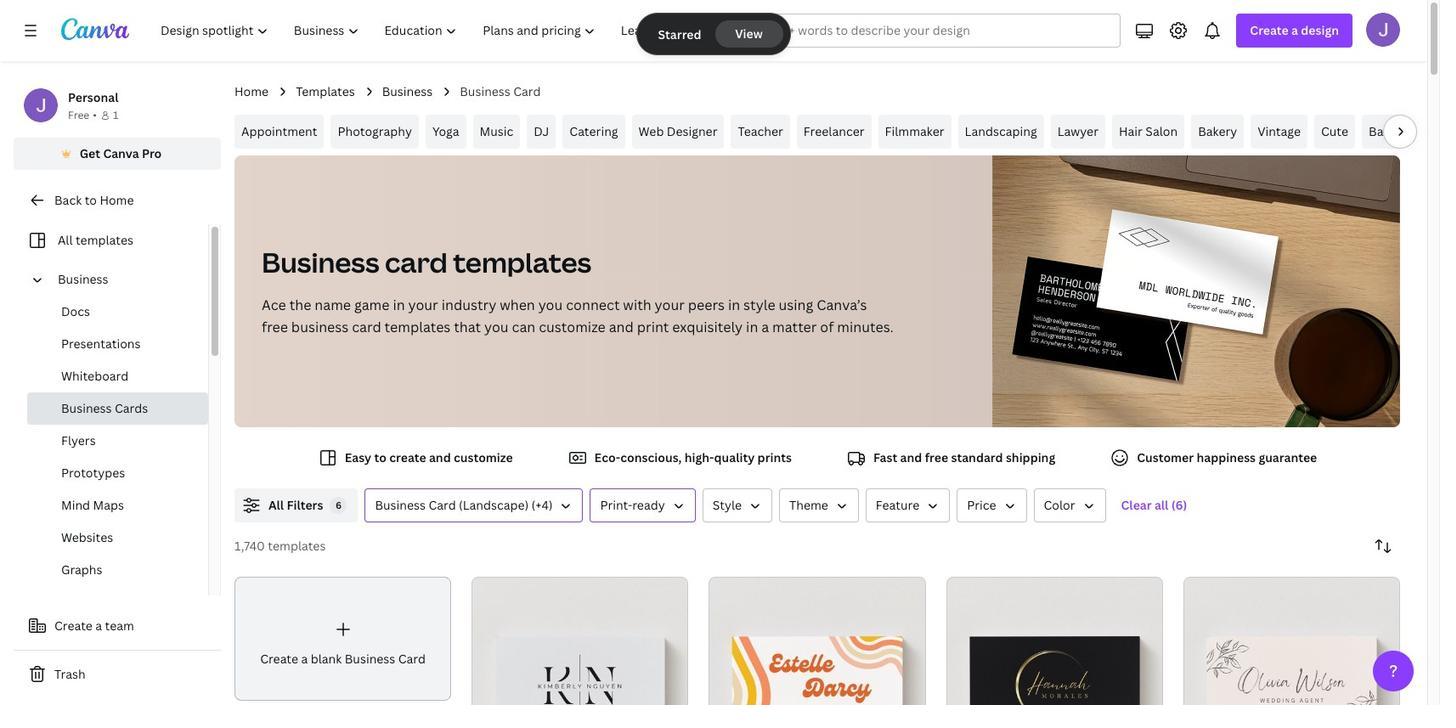 Task type: describe. For each thing, give the bounding box(es) containing it.
card for business card (landscape) (+4)
[[429, 497, 456, 513]]

2 your from the left
[[655, 296, 685, 314]]

get canva pro
[[80, 145, 162, 161]]

easy
[[345, 450, 372, 466]]

lawyer link
[[1051, 115, 1106, 149]]

free inside 'ace the name game in your industry when you connect with your peers in style using canva's free business card templates that you can customize and print exquisitely in a matter of minutes.'
[[262, 318, 288, 337]]

a inside 'ace the name game in your industry when you connect with your peers in style using canva's free business card templates that you can customize and print exquisitely in a matter of minutes.'
[[762, 318, 769, 337]]

0 vertical spatial you
[[539, 296, 563, 314]]

feature
[[876, 497, 920, 513]]

hair salon link
[[1113, 115, 1185, 149]]

print-ready
[[600, 497, 665, 513]]

customer
[[1137, 450, 1194, 466]]

all for all filters
[[269, 497, 284, 513]]

1 horizontal spatial home
[[235, 83, 269, 99]]

0 horizontal spatial business link
[[51, 263, 198, 296]]

business up name
[[262, 244, 379, 280]]

with
[[623, 296, 652, 314]]

name
[[315, 296, 351, 314]]

all templates
[[58, 232, 133, 248]]

pink aesthetic handwritten wedding agent business card image
[[1184, 577, 1401, 705]]

create for create a blank business card
[[260, 651, 298, 667]]

print-ready button
[[590, 489, 696, 523]]

graphs
[[61, 562, 102, 578]]

0 horizontal spatial customize
[[454, 450, 513, 466]]

flyers
[[61, 433, 96, 449]]

presentations link
[[27, 328, 208, 360]]

style
[[744, 296, 776, 314]]

all for all templates
[[58, 232, 73, 248]]

price button
[[957, 489, 1027, 523]]

theme button
[[779, 489, 859, 523]]

prints
[[758, 450, 792, 466]]

yoga link
[[426, 115, 466, 149]]

that
[[454, 318, 481, 337]]

print
[[637, 318, 669, 337]]

print-
[[600, 497, 633, 513]]

lawyer
[[1058, 123, 1099, 139]]

web designer
[[639, 123, 718, 139]]

templates
[[296, 83, 355, 99]]

game
[[354, 296, 390, 314]]

dj
[[534, 123, 549, 139]]

create a blank business card link
[[235, 577, 451, 701]]

cute link
[[1315, 115, 1356, 149]]

filmmaker link
[[878, 115, 952, 149]]

customer happiness guarantee
[[1137, 450, 1318, 466]]

and inside 'ace the name game in your industry when you connect with your peers in style using canva's free business card templates that you can customize and print exquisitely in a matter of minutes.'
[[609, 318, 634, 337]]

appointment
[[241, 123, 317, 139]]

quality
[[714, 450, 755, 466]]

websites
[[61, 530, 113, 546]]

1 horizontal spatial business link
[[382, 82, 433, 101]]

matter
[[773, 318, 817, 337]]

eco-conscious, high-quality prints
[[595, 450, 792, 466]]

to for back
[[85, 192, 97, 208]]

0 vertical spatial card
[[385, 244, 448, 280]]

catering link
[[563, 115, 625, 149]]

business up 'music'
[[460, 83, 511, 99]]

dj link
[[527, 115, 556, 149]]

view
[[735, 25, 763, 42]]

catering
[[570, 123, 618, 139]]

all
[[1155, 497, 1169, 513]]

teacher link
[[731, 115, 790, 149]]

grey black modern elegant name initials monogram business card image
[[472, 577, 689, 705]]

color
[[1044, 497, 1076, 513]]

filters
[[287, 497, 323, 513]]

clear all (6) button
[[1113, 489, 1196, 523]]

0 horizontal spatial in
[[393, 296, 405, 314]]

babysitting link
[[1362, 115, 1441, 149]]

bakery
[[1199, 123, 1238, 139]]

customize inside 'ace the name game in your industry when you connect with your peers in style using canva's free business card templates that you can customize and print exquisitely in a matter of minutes.'
[[539, 318, 606, 337]]

business inside "element"
[[345, 651, 395, 667]]

ready
[[633, 497, 665, 513]]

team
[[105, 618, 134, 634]]

personal
[[68, 89, 118, 105]]

when
[[500, 296, 535, 314]]

music
[[480, 123, 514, 139]]

the
[[290, 296, 311, 314]]

templates down all filters
[[268, 538, 326, 554]]

hair salon
[[1119, 123, 1178, 139]]

theme
[[790, 497, 829, 513]]

business up photography
[[382, 83, 433, 99]]

1,740
[[235, 538, 265, 554]]

create a team
[[54, 618, 134, 634]]

prototypes
[[61, 465, 125, 481]]

free •
[[68, 108, 97, 122]]

high-
[[685, 450, 714, 466]]

salon
[[1146, 123, 1178, 139]]

1 your from the left
[[408, 296, 438, 314]]

templates up when
[[453, 244, 592, 280]]

templates inside 'ace the name game in your industry when you connect with your peers in style using canva's free business card templates that you can customize and print exquisitely in a matter of minutes.'
[[385, 318, 451, 337]]

create a design button
[[1237, 14, 1353, 48]]

style button
[[703, 489, 773, 523]]

templates down back to home at left
[[76, 232, 133, 248]]

6 filter options selected element
[[330, 497, 347, 514]]

to for easy
[[374, 450, 387, 466]]

6
[[336, 499, 342, 512]]

vintage
[[1258, 123, 1301, 139]]

a for create a team
[[95, 618, 102, 634]]

happiness
[[1197, 450, 1256, 466]]

home link
[[235, 82, 269, 101]]

2 horizontal spatial in
[[746, 318, 758, 337]]

card inside 'ace the name game in your industry when you connect with your peers in style using canva's free business card templates that you can customize and print exquisitely in a matter of minutes.'
[[352, 318, 381, 337]]



Task type: vqa. For each thing, say whether or not it's contained in the screenshot.
the Uploads
no



Task type: locate. For each thing, give the bounding box(es) containing it.
starred
[[658, 26, 702, 42]]

card inside button
[[429, 497, 456, 513]]

to right easy
[[374, 450, 387, 466]]

0 horizontal spatial card
[[352, 318, 381, 337]]

1 horizontal spatial create
[[260, 651, 298, 667]]

bakery link
[[1192, 115, 1245, 149]]

docs link
[[27, 296, 208, 328]]

2 vertical spatial create
[[260, 651, 298, 667]]

0 horizontal spatial to
[[85, 192, 97, 208]]

0 vertical spatial free
[[262, 318, 288, 337]]

1 vertical spatial customize
[[454, 450, 513, 466]]

in left style
[[728, 296, 740, 314]]

hair
[[1119, 123, 1143, 139]]

websites link
[[27, 522, 208, 554]]

ace the name game in your industry when you connect with your peers in style using canva's free business card templates that you can customize and print exquisitely in a matter of minutes.
[[262, 296, 894, 337]]

1 horizontal spatial free
[[925, 450, 949, 466]]

1 vertical spatial free
[[925, 450, 949, 466]]

card for business card
[[514, 83, 541, 99]]

customize down connect
[[539, 318, 606, 337]]

card up game
[[385, 244, 448, 280]]

0 vertical spatial card
[[514, 83, 541, 99]]

cards
[[115, 400, 148, 416]]

home up appointment
[[235, 83, 269, 99]]

graphs link
[[27, 554, 208, 586]]

vintage link
[[1251, 115, 1308, 149]]

templates
[[76, 232, 133, 248], [453, 244, 592, 280], [385, 318, 451, 337], [268, 538, 326, 554]]

business right 'blank'
[[345, 651, 395, 667]]

yoga
[[433, 123, 459, 139]]

1 vertical spatial card
[[352, 318, 381, 337]]

0 vertical spatial customize
[[539, 318, 606, 337]]

photography link
[[331, 115, 419, 149]]

0 horizontal spatial free
[[262, 318, 288, 337]]

in down style
[[746, 318, 758, 337]]

free down the 'ace'
[[262, 318, 288, 337]]

whiteboard link
[[27, 360, 208, 393]]

card down game
[[352, 318, 381, 337]]

eco-
[[595, 450, 621, 466]]

industry
[[442, 296, 497, 314]]

a inside create a blank business card "element"
[[301, 651, 308, 667]]

create
[[389, 450, 426, 466]]

a
[[1292, 22, 1299, 38], [762, 318, 769, 337], [95, 618, 102, 634], [301, 651, 308, 667]]

color button
[[1034, 489, 1106, 523]]

free
[[262, 318, 288, 337], [925, 450, 949, 466]]

and down with
[[609, 318, 634, 337]]

back to home
[[54, 192, 134, 208]]

get
[[80, 145, 100, 161]]

business down create
[[375, 497, 426, 513]]

a inside the create a team button
[[95, 618, 102, 634]]

0 horizontal spatial and
[[429, 450, 451, 466]]

you left can
[[484, 318, 509, 337]]

in right game
[[393, 296, 405, 314]]

Search search field
[[758, 14, 1110, 47]]

customize up (landscape)
[[454, 450, 513, 466]]

0 vertical spatial create
[[1251, 22, 1289, 38]]

1 horizontal spatial your
[[655, 296, 685, 314]]

business card
[[460, 83, 541, 99]]

business link down all templates link
[[51, 263, 198, 296]]

1 horizontal spatial you
[[539, 296, 563, 314]]

create left team on the left of the page
[[54, 618, 93, 634]]

standard
[[951, 450, 1003, 466]]

easy to create and customize
[[345, 450, 513, 466]]

freelancer
[[804, 123, 865, 139]]

ace
[[262, 296, 286, 314]]

1 horizontal spatial customize
[[539, 318, 606, 337]]

1 horizontal spatial card
[[385, 244, 448, 280]]

card inside "element"
[[398, 651, 426, 667]]

white retro business card image
[[709, 577, 926, 705]]

create for create a team
[[54, 618, 93, 634]]

babysitting
[[1369, 123, 1434, 139]]

photography
[[338, 123, 412, 139]]

you
[[539, 296, 563, 314], [484, 318, 509, 337]]

(+4)
[[532, 497, 553, 513]]

0 vertical spatial business link
[[382, 82, 433, 101]]

trash link
[[14, 658, 221, 692]]

create a blank business card element
[[235, 577, 451, 701]]

2 horizontal spatial card
[[514, 83, 541, 99]]

status containing view
[[638, 14, 790, 54]]

create left design at the top right of page
[[1251, 22, 1289, 38]]

jacob simon image
[[1367, 13, 1401, 47]]

1 horizontal spatial card
[[429, 497, 456, 513]]

all templates link
[[24, 224, 198, 257]]

mind
[[61, 497, 90, 513]]

templates left that
[[385, 318, 451, 337]]

docs
[[61, 303, 90, 320]]

1 vertical spatial card
[[429, 497, 456, 513]]

style
[[713, 497, 742, 513]]

home up all templates link
[[100, 192, 134, 208]]

0 horizontal spatial you
[[484, 318, 509, 337]]

a for create a blank business card
[[301, 651, 308, 667]]

0 horizontal spatial home
[[100, 192, 134, 208]]

free
[[68, 108, 89, 122]]

back
[[54, 192, 82, 208]]

0 horizontal spatial your
[[408, 296, 438, 314]]

1 vertical spatial to
[[374, 450, 387, 466]]

business cards
[[61, 400, 148, 416]]

to right back at the left top
[[85, 192, 97, 208]]

1 horizontal spatial all
[[269, 497, 284, 513]]

2 horizontal spatial and
[[901, 450, 922, 466]]

all left filters
[[269, 497, 284, 513]]

business card templates
[[262, 244, 592, 280]]

2 vertical spatial card
[[398, 651, 426, 667]]

1 vertical spatial home
[[100, 192, 134, 208]]

1 vertical spatial you
[[484, 318, 509, 337]]

create inside button
[[54, 618, 93, 634]]

all down back at the left top
[[58, 232, 73, 248]]

2 horizontal spatial create
[[1251, 22, 1289, 38]]

a left 'blank'
[[301, 651, 308, 667]]

business inside button
[[375, 497, 426, 513]]

feature button
[[866, 489, 950, 523]]

create inside dropdown button
[[1251, 22, 1289, 38]]

business up flyers
[[61, 400, 112, 416]]

a left design at the top right of page
[[1292, 22, 1299, 38]]

create a blank business card
[[260, 651, 426, 667]]

view button
[[715, 20, 783, 48]]

0 horizontal spatial all
[[58, 232, 73, 248]]

a inside the create a design dropdown button
[[1292, 22, 1299, 38]]

1 vertical spatial all
[[269, 497, 284, 513]]

guarantee
[[1259, 450, 1318, 466]]

music link
[[473, 115, 520, 149]]

create inside "element"
[[260, 651, 298, 667]]

canva
[[103, 145, 139, 161]]

whiteboard
[[61, 368, 129, 384]]

conscious,
[[621, 450, 682, 466]]

0 vertical spatial all
[[58, 232, 73, 248]]

you right when
[[539, 296, 563, 314]]

and right fast
[[901, 450, 922, 466]]

business link
[[382, 82, 433, 101], [51, 263, 198, 296]]

web
[[639, 123, 664, 139]]

1 horizontal spatial in
[[728, 296, 740, 314]]

business
[[291, 318, 349, 337]]

your down the business card templates
[[408, 296, 438, 314]]

status
[[638, 14, 790, 54]]

business link up photography
[[382, 82, 433, 101]]

a down style
[[762, 318, 769, 337]]

create for create a design
[[1251, 22, 1289, 38]]

your up print
[[655, 296, 685, 314]]

prototypes link
[[27, 457, 208, 490]]

free left standard
[[925, 450, 949, 466]]

0 vertical spatial home
[[235, 83, 269, 99]]

1 horizontal spatial to
[[374, 450, 387, 466]]

business up docs
[[58, 271, 108, 287]]

Sort by button
[[1367, 530, 1401, 564]]

card
[[514, 83, 541, 99], [429, 497, 456, 513], [398, 651, 426, 667]]

1 vertical spatial create
[[54, 618, 93, 634]]

canva's
[[817, 296, 867, 314]]

home inside back to home link
[[100, 192, 134, 208]]

1 vertical spatial business link
[[51, 263, 198, 296]]

clear all (6)
[[1122, 497, 1188, 513]]

connect
[[566, 296, 620, 314]]

your
[[408, 296, 438, 314], [655, 296, 685, 314]]

design
[[1301, 22, 1339, 38]]

(landscape)
[[459, 497, 529, 513]]

create left 'blank'
[[260, 651, 298, 667]]

exquisitely
[[673, 318, 743, 337]]

shipping
[[1006, 450, 1056, 466]]

back to home link
[[14, 184, 221, 218]]

cute
[[1322, 123, 1349, 139]]

black and gold classy minimalist business card image
[[946, 577, 1163, 705]]

None search field
[[724, 14, 1121, 48]]

a left team on the left of the page
[[95, 618, 102, 634]]

1,740 templates
[[235, 538, 326, 554]]

0 horizontal spatial create
[[54, 618, 93, 634]]

0 horizontal spatial card
[[398, 651, 426, 667]]

create a team button
[[14, 609, 221, 643]]

get canva pro button
[[14, 138, 221, 170]]

a for create a design
[[1292, 22, 1299, 38]]

trash
[[54, 666, 86, 682]]

1 horizontal spatial and
[[609, 318, 634, 337]]

fast
[[874, 450, 898, 466]]

to
[[85, 192, 97, 208], [374, 450, 387, 466]]

top level navigation element
[[150, 14, 683, 48]]

0 vertical spatial to
[[85, 192, 97, 208]]

and right create
[[429, 450, 451, 466]]

landscaping link
[[958, 115, 1044, 149]]



